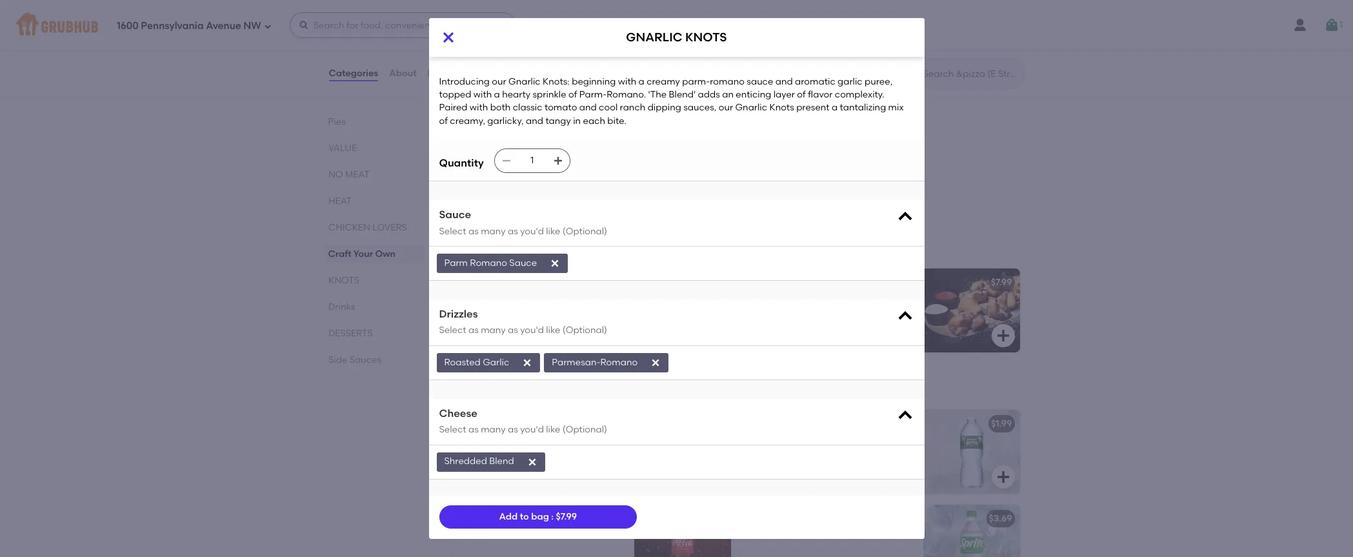 Task type: locate. For each thing, give the bounding box(es) containing it.
1 vertical spatial gnarlic
[[736, 102, 768, 113]]

many up garlic
[[481, 325, 506, 336]]

craft inside craft your own by clicking below to add or remove toppings
[[460, 155, 490, 165]]

own
[[522, 98, 553, 114], [375, 249, 396, 260]]

0 vertical spatial like
[[546, 226, 561, 237]]

select down the drizzles
[[439, 325, 467, 336]]

1 horizontal spatial gnarlic
[[736, 102, 768, 113]]

craft your own down 'chicken lovers'
[[328, 249, 396, 260]]

1 horizontal spatial $7.99
[[702, 277, 723, 288]]

many inside sauce select as many as you'd like (optional)
[[481, 226, 506, 237]]

1 horizontal spatial romano
[[601, 357, 638, 368]]

select down cheese
[[439, 424, 467, 435]]

0 horizontal spatial our
[[492, 76, 507, 87]]

and
[[776, 76, 793, 87], [580, 102, 597, 113], [526, 115, 544, 126]]

drinks up desserts at the left bottom of page
[[328, 301, 355, 312]]

with up both
[[474, 89, 492, 100]]

0 vertical spatial craft
[[450, 98, 486, 114]]

1 vertical spatial romano
[[601, 357, 638, 368]]

you'd inside drizzles select as many as you'd like (optional)
[[520, 325, 544, 336]]

1 vertical spatial your
[[492, 155, 518, 165]]

craft up creamy,
[[450, 98, 486, 114]]

0 horizontal spatial and
[[526, 115, 544, 126]]

3 select from the top
[[439, 424, 467, 435]]

2 vertical spatial select
[[439, 424, 467, 435]]

to
[[494, 168, 507, 179]]

like down remove
[[546, 226, 561, 237]]

chicken
[[328, 222, 370, 233]]

1 vertical spatial gnarlic
[[749, 277, 792, 288]]

3 many from the top
[[481, 424, 506, 435]]

select inside cheese select as many as you'd like (optional)
[[439, 424, 467, 435]]

your inside craft your own by clicking below to add or remove toppings
[[492, 155, 518, 165]]

Input item quantity number field
[[518, 149, 547, 172]]

0 vertical spatial gnarlic
[[626, 30, 683, 45]]

drinks
[[328, 301, 355, 312], [450, 380, 493, 396]]

(optional) for sauce
[[563, 226, 608, 237]]

1 vertical spatial like
[[546, 325, 561, 336]]

(optional) down remove
[[563, 226, 608, 237]]

your inside tab
[[354, 249, 373, 260]]

vegan knots image
[[634, 269, 731, 353]]

many for sauce
[[481, 226, 506, 237]]

many for cheese
[[481, 424, 506, 435]]

knots inside tab
[[328, 275, 359, 286]]

(optional)
[[563, 226, 608, 237], [563, 325, 608, 336], [563, 424, 608, 435]]

shredded
[[444, 456, 487, 467]]

2 vertical spatial you'd
[[520, 424, 544, 435]]

drinks down roasted garlic
[[450, 380, 493, 396]]

desserts tab
[[328, 327, 419, 340]]

0 vertical spatial and
[[776, 76, 793, 87]]

many
[[481, 226, 506, 237], [481, 325, 506, 336], [481, 424, 506, 435]]

2 horizontal spatial $7.99
[[991, 277, 1013, 288]]

1 horizontal spatial craft
[[450, 98, 486, 114]]

parm-
[[580, 89, 607, 100]]

0 horizontal spatial your
[[354, 249, 373, 260]]

bite.
[[608, 115, 627, 126]]

0 horizontal spatial craft
[[328, 249, 352, 260]]

desserts
[[328, 328, 373, 339]]

of up tomato
[[569, 89, 577, 100]]

0 vertical spatial romano
[[470, 257, 507, 268]]

tangy
[[546, 115, 571, 126]]

many inside cheese select as many as you'd like (optional)
[[481, 424, 506, 435]]

1 vertical spatial gnarlic knots
[[749, 277, 826, 288]]

pennsylvania
[[141, 20, 204, 31]]

3 (optional) from the top
[[563, 424, 608, 435]]

gnarlic knots
[[626, 30, 727, 45], [749, 277, 826, 288]]

parmesan-
[[552, 357, 601, 368]]

gnarlic
[[509, 76, 541, 87], [736, 102, 768, 113]]

1 vertical spatial many
[[481, 325, 506, 336]]

introducing our gnarlic knots: beginning with a creamy parm-romano sauce and aromatic garlic puree, topped with a hearty sprinkle of parm-romano. 'the blend' adds an enticing layer of flavor complexity. paired with both classic tomato and cool ranch dipping sauces, our gnarlic knots present a tantalizing mix of creamy, garlicky, and tangy in each bite.
[[439, 76, 906, 126]]

0 horizontal spatial sauce
[[439, 209, 471, 221]]

2 vertical spatial (optional)
[[563, 424, 608, 435]]

0 vertical spatial craft your own
[[450, 98, 553, 114]]

adds
[[698, 89, 720, 100]]

select for cheese
[[439, 424, 467, 435]]

1 vertical spatial our
[[719, 102, 733, 113]]

craft down chicken
[[328, 249, 352, 260]]

svg image
[[1325, 17, 1340, 33], [299, 20, 309, 30], [264, 22, 272, 30], [441, 30, 456, 45], [707, 46, 722, 61], [553, 156, 563, 166], [896, 208, 914, 226], [996, 328, 1011, 343], [522, 357, 533, 368], [527, 457, 538, 467], [996, 469, 1011, 485]]

0 horizontal spatial own
[[375, 249, 396, 260]]

sauce up vegan knots
[[510, 257, 537, 268]]

1 you'd from the top
[[520, 226, 544, 237]]

gnarlic knots image
[[924, 269, 1020, 353]]

$7.99 for gnarlic knots
[[991, 277, 1013, 288]]

and down parm-
[[580, 102, 597, 113]]

select inside sauce select as many as you'd like (optional)
[[439, 226, 467, 237]]

:
[[552, 511, 554, 522]]

a down "flavor"
[[832, 102, 838, 113]]

0 vertical spatial your
[[489, 98, 519, 114]]

$7.99
[[702, 277, 723, 288], [991, 277, 1013, 288], [556, 511, 577, 522]]

1 horizontal spatial drinks
[[450, 380, 493, 396]]

your
[[489, 98, 519, 114], [354, 249, 373, 260]]

0 vertical spatial own
[[521, 136, 545, 147]]

own down lovers
[[375, 249, 396, 260]]

garlic
[[483, 357, 510, 368]]

svg image inside "1" button
[[1325, 17, 1340, 33]]

1 horizontal spatial of
[[569, 89, 577, 100]]

like for sauce
[[546, 226, 561, 237]]

own inside craft your own by clicking below to add or remove toppings
[[520, 155, 543, 165]]

clicking
[[559, 155, 604, 165]]

craft your own up garlicky,
[[450, 98, 553, 114]]

1 horizontal spatial gnarlic
[[749, 277, 792, 288]]

gnarlic up hearty
[[509, 76, 541, 87]]

1 (optional) from the top
[[563, 226, 608, 237]]

romano
[[710, 76, 745, 87]]

0 horizontal spatial drinks
[[328, 301, 355, 312]]

0 horizontal spatial of
[[439, 115, 448, 126]]

own up tangy
[[522, 98, 553, 114]]

knots:
[[543, 76, 570, 87]]

1 vertical spatial craft
[[460, 155, 490, 165]]

like inside cheese select as many as you'd like (optional)
[[546, 424, 561, 435]]

hearty
[[502, 89, 531, 100]]

bottled sprite image
[[924, 505, 1020, 557]]

1 vertical spatial craft your own
[[328, 249, 396, 260]]

like up parmesan-
[[546, 325, 561, 336]]

own up "or"
[[520, 155, 543, 165]]

garlic
[[838, 76, 863, 87]]

1 select from the top
[[439, 226, 467, 237]]

2 horizontal spatial and
[[776, 76, 793, 87]]

remove
[[547, 168, 585, 179]]

both
[[490, 102, 511, 113]]

1 vertical spatial you'd
[[520, 325, 544, 336]]

tomato
[[545, 102, 577, 113]]

1 many from the top
[[481, 226, 506, 237]]

gnarlic down enticing
[[736, 102, 768, 113]]

bottled
[[460, 513, 502, 524]]

1 horizontal spatial a
[[639, 76, 645, 87]]

1600
[[117, 20, 139, 31]]

avenue
[[206, 20, 241, 31]]

2 vertical spatial a
[[832, 102, 838, 113]]

dirty bird image
[[634, 0, 731, 70]]

1 vertical spatial with
[[474, 89, 492, 100]]

(optional) inside drizzles select as many as you'd like (optional)
[[563, 325, 608, 336]]

2 many from the top
[[481, 325, 506, 336]]

2 you'd from the top
[[520, 325, 544, 336]]

or
[[531, 168, 545, 179]]

smartwater
[[460, 418, 524, 429]]

1 like from the top
[[546, 226, 561, 237]]

blend'
[[669, 89, 696, 100]]

with up creamy,
[[470, 102, 488, 113]]

romano.
[[607, 89, 646, 100]]

of down paired
[[439, 115, 448, 126]]

tantalizing
[[840, 102, 887, 113]]

to
[[520, 511, 529, 522]]

1 vertical spatial own
[[520, 155, 543, 165]]

with up romano.
[[618, 76, 637, 87]]

your for by
[[492, 155, 518, 165]]

2 (optional) from the top
[[563, 325, 608, 336]]

own
[[521, 136, 545, 147], [520, 155, 543, 165]]

0 horizontal spatial craft your own
[[328, 249, 396, 260]]

a up romano.
[[639, 76, 645, 87]]

smartwater 1l
[[460, 418, 534, 429]]

0 horizontal spatial romano
[[470, 257, 507, 268]]

of
[[569, 89, 577, 100], [798, 89, 806, 100], [439, 115, 448, 126]]

your up to
[[492, 155, 518, 165]]

sauce down toppings
[[439, 209, 471, 221]]

0 vertical spatial sauce
[[439, 209, 471, 221]]

0 vertical spatial our
[[492, 76, 507, 87]]

cool
[[599, 102, 618, 113]]

0 horizontal spatial gnarlic
[[509, 76, 541, 87]]

0 vertical spatial you'd
[[520, 226, 544, 237]]

1 craft from the top
[[460, 136, 491, 147]]

side sauces tab
[[328, 353, 419, 367]]

craft for craft your own pizza
[[460, 136, 491, 147]]

and down classic
[[526, 115, 544, 126]]

1 horizontal spatial your
[[489, 98, 519, 114]]

add
[[499, 511, 518, 522]]

our down an
[[719, 102, 733, 113]]

select inside drizzles select as many as you'd like (optional)
[[439, 325, 467, 336]]

1 vertical spatial (optional)
[[563, 325, 608, 336]]

heat tab
[[328, 194, 419, 208]]

0 vertical spatial select
[[439, 226, 467, 237]]

2 like from the top
[[546, 325, 561, 336]]

you'd inside cheese select as many as you'd like (optional)
[[520, 424, 544, 435]]

bag
[[531, 511, 549, 522]]

2 vertical spatial like
[[546, 424, 561, 435]]

pizza
[[547, 136, 574, 147]]

craft inside 'craft your own' tab
[[328, 249, 352, 260]]

of right layer
[[798, 89, 806, 100]]

(optional) for cheese
[[563, 424, 608, 435]]

each
[[583, 115, 606, 126]]

select up the parm
[[439, 226, 467, 237]]

search icon image
[[903, 66, 918, 81]]

(optional) inside sauce select as many as you'd like (optional)
[[563, 226, 608, 237]]

Search &pizza (E Street) search field
[[922, 68, 1021, 80]]

1 vertical spatial a
[[494, 89, 500, 100]]

your down 'chicken lovers'
[[354, 249, 373, 260]]

1 vertical spatial own
[[375, 249, 396, 260]]

0 horizontal spatial gnarlic
[[626, 30, 683, 45]]

0 vertical spatial craft
[[460, 136, 491, 147]]

1 vertical spatial drinks
[[450, 380, 493, 396]]

3 you'd from the top
[[520, 424, 544, 435]]

0 vertical spatial your
[[493, 136, 519, 147]]

you'd inside sauce select as many as you'd like (optional)
[[520, 226, 544, 237]]

3 like from the top
[[546, 424, 561, 435]]

many up blend
[[481, 424, 506, 435]]

1 vertical spatial your
[[354, 249, 373, 260]]

1 vertical spatial sauce
[[510, 257, 537, 268]]

parmesan-romano
[[552, 357, 638, 368]]

our
[[492, 76, 507, 87], [719, 102, 733, 113]]

(optional) up parmesan-
[[563, 325, 608, 336]]

select for drizzles
[[439, 325, 467, 336]]

many inside drizzles select as many as you'd like (optional)
[[481, 325, 506, 336]]

bottled coke image
[[634, 505, 731, 557]]

in
[[573, 115, 581, 126]]

your
[[493, 136, 519, 147], [492, 155, 518, 165]]

craft your own tab
[[328, 247, 419, 261]]

coke
[[504, 513, 530, 524]]

2 select from the top
[[439, 325, 467, 336]]

quantity
[[439, 157, 484, 169]]

pies
[[328, 116, 346, 127]]

like inside sauce select as many as you'd like (optional)
[[546, 226, 561, 237]]

0 horizontal spatial gnarlic knots
[[626, 30, 727, 45]]

1 vertical spatial craft
[[328, 249, 352, 260]]

1 horizontal spatial craft your own
[[450, 98, 553, 114]]

drinks tab
[[328, 300, 419, 314]]

0 vertical spatial gnarlic knots
[[626, 30, 727, 45]]

0 vertical spatial drinks
[[328, 301, 355, 312]]

and up layer
[[776, 76, 793, 87]]

(optional) inside cheese select as many as you'd like (optional)
[[563, 424, 608, 435]]

gnarlic
[[626, 30, 683, 45], [749, 277, 792, 288]]

svg image
[[996, 46, 1011, 61], [501, 156, 512, 166], [707, 187, 722, 203], [550, 258, 560, 268], [896, 307, 914, 325], [651, 357, 661, 368], [896, 407, 914, 425], [707, 469, 722, 485]]

craft up below
[[460, 155, 490, 165]]

like inside drizzles select as many as you'd like (optional)
[[546, 325, 561, 336]]

sauce select as many as you'd like (optional)
[[439, 209, 608, 237]]

0 horizontal spatial a
[[494, 89, 500, 100]]

1 vertical spatial and
[[580, 102, 597, 113]]

you'd for sauce
[[520, 226, 544, 237]]

2 craft from the top
[[460, 155, 490, 165]]

(optional) right 1l
[[563, 424, 608, 435]]

your down garlicky,
[[493, 136, 519, 147]]

0 vertical spatial gnarlic
[[509, 76, 541, 87]]

creamy
[[647, 76, 680, 87]]

as
[[469, 226, 479, 237], [508, 226, 518, 237], [469, 325, 479, 336], [508, 325, 518, 336], [469, 424, 479, 435], [508, 424, 518, 435]]

2 horizontal spatial of
[[798, 89, 806, 100]]

drinks inside tab
[[328, 301, 355, 312]]

flavor
[[808, 89, 833, 100]]

own up input item quantity number field
[[521, 136, 545, 147]]

0 vertical spatial own
[[522, 98, 553, 114]]

like right 1l
[[546, 424, 561, 435]]

our up hearty
[[492, 76, 507, 87]]

sauces
[[349, 354, 381, 365]]

0 vertical spatial (optional)
[[563, 226, 608, 237]]

like for cheese
[[546, 424, 561, 435]]

0 vertical spatial many
[[481, 226, 506, 237]]

many up parm romano sauce
[[481, 226, 506, 237]]

parm-
[[683, 76, 710, 87]]

lovers
[[372, 222, 407, 233]]

$3.69 button
[[741, 505, 1020, 557]]

own inside tab
[[375, 249, 396, 260]]

1 horizontal spatial sauce
[[510, 257, 537, 268]]

1 horizontal spatial own
[[522, 98, 553, 114]]

2 vertical spatial many
[[481, 424, 506, 435]]

2 horizontal spatial a
[[832, 102, 838, 113]]

craft your own pizza
[[460, 136, 574, 147]]

1 vertical spatial select
[[439, 325, 467, 336]]

craft down creamy,
[[460, 136, 491, 147]]

roasted garlic
[[444, 357, 510, 368]]

your up garlicky,
[[489, 98, 519, 114]]

a up both
[[494, 89, 500, 100]]



Task type: describe. For each thing, give the bounding box(es) containing it.
own for by
[[520, 155, 543, 165]]

smartwater 1l image
[[634, 410, 731, 494]]

sauce
[[747, 76, 774, 87]]

add to bag : $7.99
[[499, 511, 577, 522]]

blend
[[490, 456, 514, 467]]

$1.99
[[992, 418, 1013, 429]]

'the
[[649, 89, 667, 100]]

own for pizza
[[521, 136, 545, 147]]

about button
[[389, 50, 417, 97]]

+
[[720, 136, 726, 147]]

cheese
[[439, 407, 478, 419]]

0 vertical spatial a
[[639, 76, 645, 87]]

main navigation navigation
[[0, 0, 1354, 50]]

creamy,
[[450, 115, 485, 126]]

craft for craft your own by clicking below to add or remove toppings
[[460, 155, 490, 165]]

classic
[[513, 102, 543, 113]]

$3.69
[[989, 513, 1013, 524]]

cbr image
[[924, 0, 1020, 70]]

aromatic
[[795, 76, 836, 87]]

craft your own by clicking below to add or remove toppings
[[460, 155, 604, 192]]

layer
[[774, 89, 795, 100]]

present
[[797, 102, 830, 113]]

romano for parmesan-
[[601, 357, 638, 368]]

side sauces
[[328, 354, 381, 365]]

categories button
[[328, 50, 379, 97]]

no meat tab
[[328, 168, 419, 181]]

paired
[[439, 102, 468, 113]]

0 horizontal spatial $7.99
[[556, 511, 577, 522]]

select for sauce
[[439, 226, 467, 237]]

no meat
[[328, 169, 369, 180]]

$13.99 +
[[694, 136, 726, 147]]

vegan
[[460, 277, 493, 288]]

side
[[328, 354, 347, 365]]

toppings
[[460, 181, 506, 192]]

cheese select as many as you'd like (optional)
[[439, 407, 608, 435]]

knots tab
[[328, 274, 419, 287]]

(optional) for drizzles
[[563, 325, 608, 336]]

parm romano sauce
[[444, 257, 537, 268]]

2 vertical spatial and
[[526, 115, 544, 126]]

vegan knots
[[460, 277, 526, 288]]

$13.99
[[694, 136, 720, 147]]

bottled coke button
[[452, 505, 731, 557]]

heat
[[328, 196, 352, 207]]

enticing
[[736, 89, 772, 100]]

about
[[389, 68, 417, 79]]

pies tab
[[328, 115, 419, 128]]

garlicky,
[[488, 115, 524, 126]]

drizzles
[[439, 308, 478, 320]]

1l
[[526, 418, 534, 429]]

$7.99 for vegan knots
[[702, 277, 723, 288]]

by
[[546, 155, 557, 165]]

1
[[1340, 19, 1343, 30]]

2 vertical spatial with
[[470, 102, 488, 113]]

chicken lovers tab
[[328, 221, 419, 234]]

bottled coke
[[460, 513, 530, 524]]

1 button
[[1325, 14, 1343, 37]]

reviews
[[428, 68, 464, 79]]

you'd for drizzles
[[520, 325, 544, 336]]

value tab
[[328, 141, 419, 155]]

sprinkle
[[533, 89, 567, 100]]

value
[[328, 143, 357, 154]]

1 horizontal spatial our
[[719, 102, 733, 113]]

mix
[[889, 102, 904, 113]]

like for drizzles
[[546, 325, 561, 336]]

sauces,
[[684, 102, 717, 113]]

meat
[[345, 169, 369, 180]]

below
[[460, 168, 492, 179]]

roasted
[[444, 357, 481, 368]]

craft your own pizza image
[[634, 128, 731, 212]]

romano for parm
[[470, 257, 507, 268]]

add
[[509, 168, 529, 179]]

an
[[723, 89, 734, 100]]

1 horizontal spatial gnarlic knots
[[749, 277, 826, 288]]

puree,
[[865, 76, 893, 87]]

reviews button
[[427, 50, 464, 97]]

0 vertical spatial with
[[618, 76, 637, 87]]

ranch
[[620, 102, 646, 113]]

sauce inside sauce select as many as you'd like (optional)
[[439, 209, 471, 221]]

1600 pennsylvania avenue nw
[[117, 20, 261, 31]]

craft your own inside tab
[[328, 249, 396, 260]]

shredded blend
[[444, 456, 514, 467]]

nw
[[244, 20, 261, 31]]

drizzles select as many as you'd like (optional)
[[439, 308, 608, 336]]

beginning
[[572, 76, 616, 87]]

dipping
[[648, 102, 682, 113]]

you'd for cheese
[[520, 424, 544, 435]]

your for pizza
[[493, 136, 519, 147]]

bottled spring water image
[[924, 410, 1020, 494]]

categories
[[329, 68, 378, 79]]

many for drizzles
[[481, 325, 506, 336]]

complexity.
[[835, 89, 885, 100]]

1 horizontal spatial and
[[580, 102, 597, 113]]

smartwater 1l button
[[452, 410, 731, 494]]

knots
[[770, 102, 795, 113]]

topped
[[439, 89, 472, 100]]

no
[[328, 169, 343, 180]]



Task type: vqa. For each thing, say whether or not it's contained in the screenshot.
Select to the middle
yes



